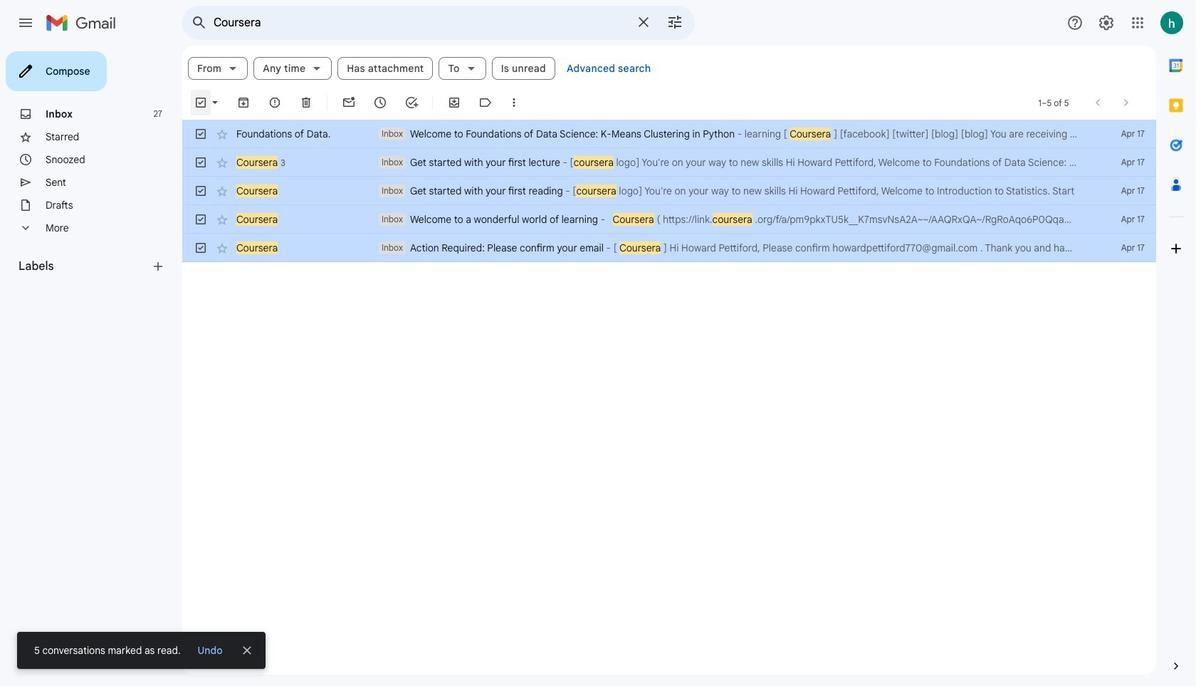 Task type: vqa. For each thing, say whether or not it's contained in the screenshot.
Move to Inbox image
yes



Task type: locate. For each thing, give the bounding box(es) containing it.
alert
[[17, 33, 1174, 669]]

None search field
[[182, 6, 695, 40]]

move to inbox image
[[447, 95, 462, 110]]

navigation
[[0, 46, 182, 686]]

advanced search options image
[[661, 8, 690, 36]]

main content
[[182, 46, 1157, 675]]

5 row from the top
[[182, 234, 1157, 262]]

2 row from the top
[[182, 148, 1157, 177]]

4 row from the top
[[182, 205, 1157, 234]]

row
[[182, 120, 1157, 148], [182, 148, 1157, 177], [182, 177, 1157, 205], [182, 205, 1157, 234], [182, 234, 1157, 262]]

gmail image
[[46, 9, 123, 37]]

None checkbox
[[194, 127, 208, 141], [194, 184, 208, 198], [194, 212, 208, 227], [194, 127, 208, 141], [194, 184, 208, 198], [194, 212, 208, 227]]

labels image
[[479, 95, 493, 110]]

None checkbox
[[194, 95, 208, 110], [194, 155, 208, 170], [194, 241, 208, 255], [194, 95, 208, 110], [194, 155, 208, 170], [194, 241, 208, 255]]

report spam image
[[268, 95, 282, 110]]

tab list
[[1157, 46, 1197, 635]]

heading
[[19, 259, 151, 274]]



Task type: describe. For each thing, give the bounding box(es) containing it.
1 row from the top
[[182, 120, 1157, 148]]

search mail image
[[187, 10, 212, 36]]

3 row from the top
[[182, 177, 1157, 205]]

delete image
[[299, 95, 313, 110]]

snooze image
[[373, 95, 388, 110]]

main menu image
[[17, 14, 34, 31]]

Search mail text field
[[214, 16, 627, 30]]

more email options image
[[507, 95, 521, 110]]

clear search image
[[630, 8, 658, 36]]

settings image
[[1098, 14, 1116, 31]]

support image
[[1067, 14, 1084, 31]]

archive image
[[237, 95, 251, 110]]

add to tasks image
[[405, 95, 419, 110]]



